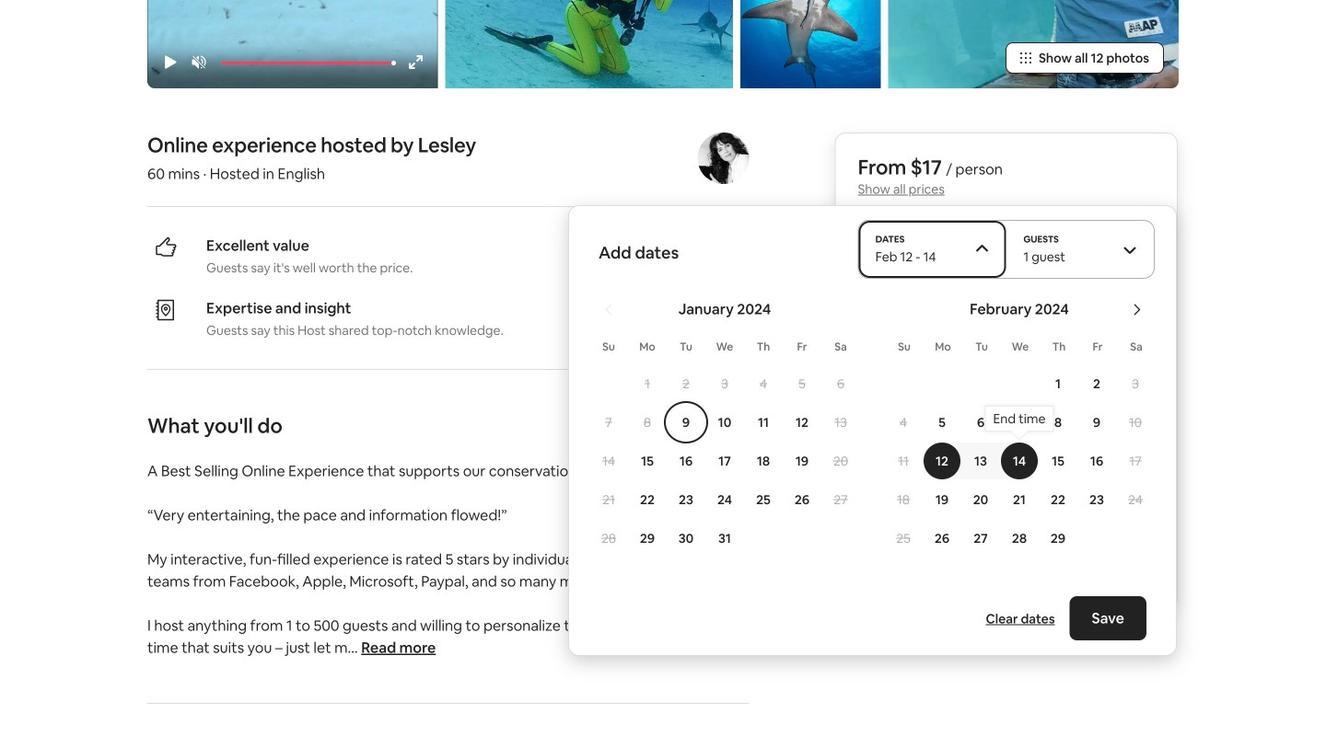Task type: locate. For each thing, give the bounding box(es) containing it.
lesley the underwater photographer image
[[445, 0, 733, 88], [445, 0, 733, 88]]

maxine and lesley image
[[889, 0, 1179, 88], [889, 0, 1179, 88]]

learn more about the host, lesley. image
[[698, 133, 749, 184], [698, 133, 749, 184]]

weird and wonderful hammerhead shark image
[[741, 0, 881, 88], [741, 0, 881, 88]]



Task type: describe. For each thing, give the bounding box(es) containing it.
calendar application
[[569, 280, 1327, 598]]



Task type: vqa. For each thing, say whether or not it's contained in the screenshot.
Add To Wishlist: Brenham, Texas icon in the bottom right of the page
no



